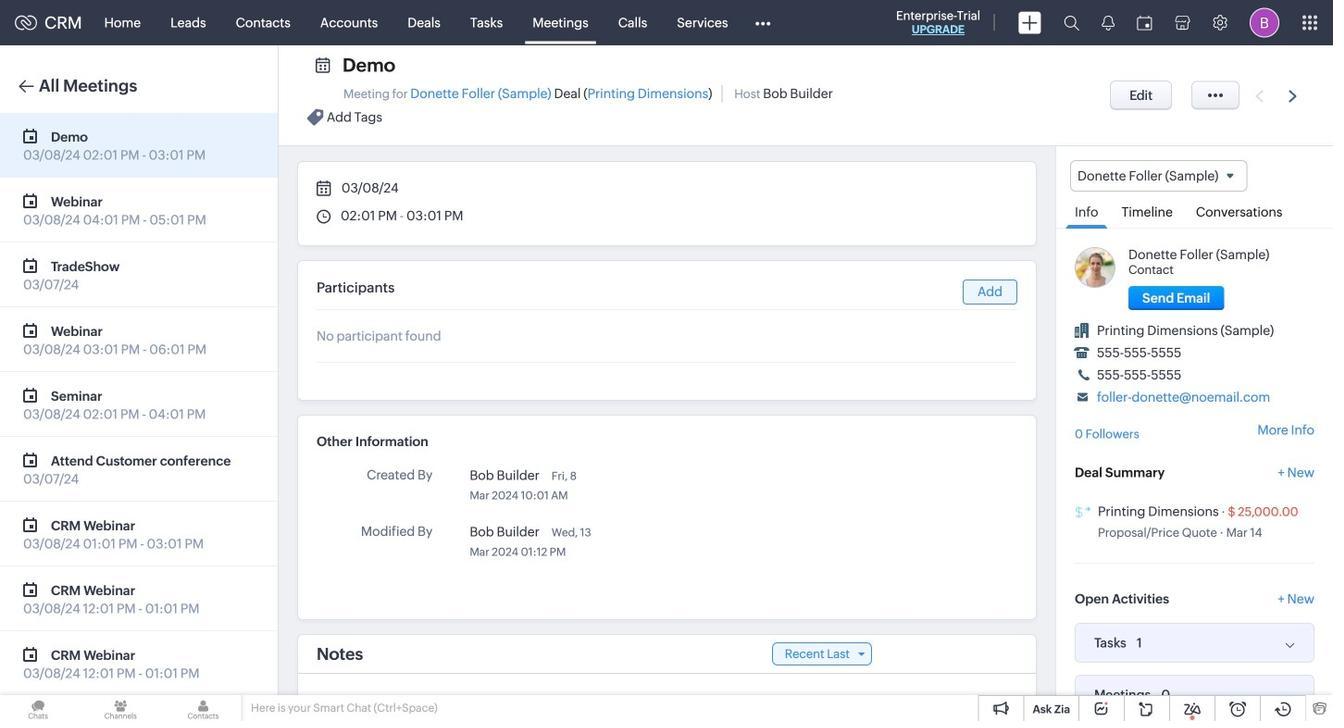 Task type: vqa. For each thing, say whether or not it's contained in the screenshot.
sic code
no



Task type: locate. For each thing, give the bounding box(es) containing it.
calendar image
[[1138, 15, 1153, 30]]

previous record image
[[1256, 90, 1265, 102]]

None button
[[1111, 81, 1173, 110], [1129, 286, 1225, 311], [1111, 81, 1173, 110], [1129, 286, 1225, 311]]

logo image
[[15, 15, 37, 30]]

contacts image
[[165, 696, 241, 722]]

Other Modules field
[[743, 8, 783, 38]]

None field
[[1071, 160, 1248, 192]]

channels image
[[83, 696, 159, 722]]

search element
[[1053, 0, 1091, 45]]



Task type: describe. For each thing, give the bounding box(es) containing it.
signals element
[[1091, 0, 1126, 45]]

profile image
[[1251, 8, 1280, 38]]

create menu element
[[1008, 0, 1053, 45]]

next record image
[[1289, 90, 1302, 102]]

signals image
[[1102, 15, 1115, 31]]

profile element
[[1239, 0, 1291, 45]]

search image
[[1064, 15, 1080, 31]]

chats image
[[0, 696, 76, 722]]

create menu image
[[1019, 12, 1042, 34]]



